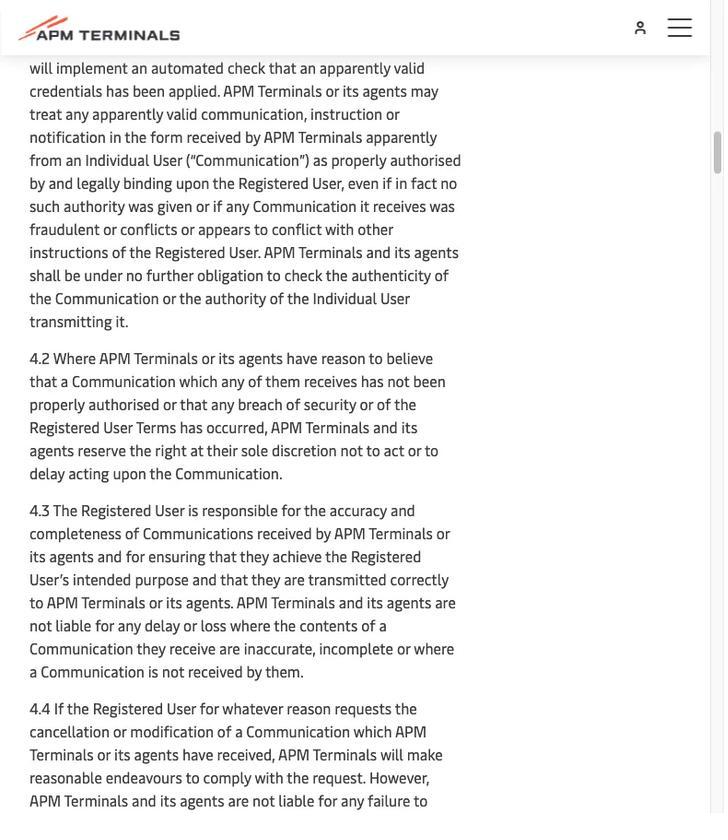 Task type: vqa. For each thing, say whether or not it's contained in the screenshot.
the any within the 4.4 if the registered user for whatever reason requests the cancellation or modification of a communication which apm terminals or its agents have received, apm terminals will make reasonable endeavours to comply with the request. however, apm terminals and its agents are not liable for any failur
yes



Task type: describe. For each thing, give the bounding box(es) containing it.
agents up authenticity
[[415, 243, 459, 262]]

1 vertical spatial if
[[213, 196, 223, 216]]

apm up make
[[395, 722, 427, 742]]

such
[[30, 196, 60, 216]]

an down notification
[[66, 150, 82, 170]]

by down 'communication,' at the left top
[[245, 127, 261, 147]]

modification
[[130, 722, 214, 742]]

or right instruction
[[386, 104, 400, 124]]

obligation
[[197, 266, 264, 285]]

apm down accuracy
[[334, 524, 366, 544]]

ensuring
[[149, 547, 206, 567]]

communication,
[[201, 104, 307, 124]]

0 vertical spatial no
[[441, 173, 458, 193]]

1 was from the left
[[128, 196, 154, 216]]

any up notification
[[65, 104, 89, 124]]

credentials
[[30, 81, 103, 101]]

instruction
[[311, 104, 383, 124]]

the left accuracy
[[304, 501, 326, 521]]

its up authenticity
[[395, 243, 411, 262]]

agents up endeavours
[[134, 745, 179, 765]]

been for valid
[[133, 81, 165, 101]]

4.3 the registered user is responsible for the accuracy and completeness of communications received by apm terminals or its agents and for ensuring that they achieve the registered user's intended purpose and that they are transmitted correctly to apm terminals or its agents. apm terminals and its agents are not liable for any delay or loss where the contents of a communication they receive are inaccurate, incomplete or where a communication is not received by them.
[[30, 501, 456, 682]]

or up occurred,
[[202, 349, 215, 368]]

sole
[[241, 441, 268, 461]]

communications
[[143, 524, 254, 544]]

1 vertical spatial received
[[257, 524, 312, 544]]

user,
[[313, 173, 345, 193]]

liable inside 4.3 the registered user is responsible for the accuracy and completeness of communications received by apm terminals or its agents and for ensuring that they achieve the registered user's intended purpose and that they are transmitted correctly to apm terminals or its agents. apm terminals and its agents are not liable for any delay or loss where the contents of a communication they receive are inaccurate, incomplete or where a communication is not received by them.
[[55, 616, 92, 636]]

been for the
[[414, 372, 446, 391]]

for down 'intended'
[[95, 616, 114, 636]]

of up act
[[377, 395, 391, 414]]

even
[[348, 173, 379, 193]]

upon for binding
[[176, 173, 210, 193]]

a inside 4.2 where apm terminals or its agents have reason to believe that a communication which any of them receives has not been properly authorised or that any breach of security or of the registered user terms has occurred, apm terminals and its agents reserve the right at their sole discretion not to act or to delay acting upon the communication.
[[61, 372, 68, 391]]

or up terms
[[163, 395, 177, 414]]

0 vertical spatial where
[[230, 616, 271, 636]]

delay inside 4.3 the registered user is responsible for the accuracy and completeness of communications received by apm terminals or its agents and for ensuring that they achieve the registered user's intended purpose and that they are transmitted correctly to apm terminals or its agents. apm terminals and its agents are not liable for any delay or loss where the contents of a communication they receive are inaccurate, incomplete or where a communication is not received by them.
[[145, 616, 180, 636]]

a inside '4.4 if the registered user for whatever reason requests the cancellation or modification of a communication which apm terminals or its agents have received, apm terminals will make reasonable endeavours to comply with the request. however, apm terminals and its agents are not liable for any failur'
[[235, 722, 243, 742]]

1 vertical spatial no
[[126, 266, 143, 285]]

its down purpose
[[166, 593, 182, 613]]

not down receive
[[162, 662, 185, 682]]

not down user's at the bottom of the page
[[30, 616, 52, 636]]

act
[[384, 441, 405, 461]]

will inside 4.1 when an individual user accesses the website, apm terminals will implement an automated check that an apparently valid credentials has been applied. apm terminals or its agents may treat any apparently valid communication, instruction or notification in the form received by apm terminals apparently from an individual user ("communication") as properly authorised by and legally binding upon the registered user, even if in fact no such authority was given or if any communication it receives was fraudulent or conflicts or appears to conflict with other instructions of the registered user. apm terminals and its agents shall be under no further obligation to check the authenticity of the communication or the authority of the individual user transmitting it.
[[30, 58, 53, 78]]

implement
[[56, 58, 128, 78]]

delay inside 4.2 where apm terminals or its agents have reason to believe that a communication which any of them receives has not been properly authorised or that any breach of security or of the registered user terms has occurred, apm terminals and its agents reserve the right at their sole discretion not to act or to delay acting upon the communication.
[[30, 464, 65, 484]]

reason inside '4.4 if the registered user for whatever reason requests the cancellation or modification of a communication which apm terminals or its agents have received, apm terminals will make reasonable endeavours to comply with the request. however, apm terminals and its agents are not liable for any failur'
[[287, 699, 331, 719]]

fraudulent
[[30, 219, 100, 239]]

terminals up terms
[[134, 349, 198, 368]]

reasonable
[[30, 768, 102, 788]]

1 vertical spatial individual
[[85, 150, 149, 170]]

the down shall
[[30, 289, 52, 308]]

of down conflict
[[270, 289, 284, 308]]

agents down correctly
[[387, 593, 432, 613]]

the left the request.
[[287, 768, 309, 788]]

may
[[411, 81, 439, 101]]

terminals down accuracy
[[369, 524, 433, 544]]

the
[[53, 501, 78, 521]]

user inside 4.3 the registered user is responsible for the accuracy and completeness of communications received by apm terminals or its agents and for ensuring that they achieve the registered user's intended purpose and that they are transmitted correctly to apm terminals or its agents. apm terminals and its agents are not liable for any delay or loss where the contents of a communication they receive are inaccurate, incomplete or where a communication is not received by them.
[[155, 501, 185, 521]]

2 vertical spatial received
[[188, 662, 243, 682]]

by left them.
[[247, 662, 262, 682]]

4.1 when an individual user accesses the website, apm terminals will implement an automated check that an apparently valid credentials has been applied. apm terminals or its agents may treat any apparently valid communication, instruction or notification in the form received by apm terminals apparently from an individual user ("communication") as properly authorised by and legally binding upon the registered user, even if in fact no such authority was given or if any communication it receives was fraudulent or conflicts or appears to conflict with other instructions of the registered user. apm terminals and its agents shall be under no further obligation to check the authenticity of the communication or the authority of the individual user transmitting it.
[[30, 35, 462, 331]]

them
[[266, 372, 301, 391]]

its up instruction
[[343, 81, 359, 101]]

1 vertical spatial has
[[361, 372, 384, 391]]

the down terms
[[130, 441, 152, 461]]

received,
[[217, 745, 275, 765]]

the up inaccurate,
[[274, 616, 296, 636]]

agents up acting
[[30, 441, 74, 461]]

website,
[[298, 35, 354, 55]]

a up 4.4
[[30, 662, 37, 682]]

and right accuracy
[[391, 501, 416, 521]]

0 horizontal spatial check
[[228, 58, 266, 78]]

or right cancellation
[[113, 722, 127, 742]]

occurred,
[[207, 418, 268, 438]]

agents down completeness
[[49, 547, 94, 567]]

or down cancellation
[[97, 745, 111, 765]]

binding
[[123, 173, 172, 193]]

terminals up as
[[298, 127, 363, 147]]

at
[[190, 441, 204, 461]]

user down authenticity
[[381, 289, 410, 308]]

of up incomplete
[[362, 616, 376, 636]]

correctly
[[391, 570, 449, 590]]

make
[[407, 745, 443, 765]]

shall
[[30, 266, 61, 285]]

inaccurate,
[[244, 639, 316, 659]]

not down believe
[[388, 372, 410, 391]]

properly inside 4.2 where apm terminals or its agents have reason to believe that a communication which any of them receives has not been properly authorised or that any breach of security or of the registered user terms has occurred, apm terminals and its agents reserve the right at their sole discretion not to act or to delay acting upon the communication.
[[30, 395, 85, 414]]

incomplete
[[319, 639, 394, 659]]

terminals down reasonable
[[64, 791, 128, 811]]

1 vertical spatial they
[[251, 570, 281, 590]]

comply
[[203, 768, 251, 788]]

terminals down 'intended'
[[81, 593, 146, 613]]

of down "them" on the top left of page
[[286, 395, 301, 414]]

received inside 4.1 when an individual user accesses the website, apm terminals will implement an automated check that an apparently valid credentials has been applied. apm terminals or its agents may treat any apparently valid communication, instruction or notification in the form received by apm terminals apparently from an individual user ("communication") as properly authorised by and legally binding upon the registered user, even if in fact no such authority was given or if any communication it receives was fraudulent or conflicts or appears to conflict with other instructions of the registered user. apm terminals and its agents shall be under no further obligation to check the authenticity of the communication or the authority of the individual user transmitting it.
[[187, 127, 242, 147]]

authorised inside 4.2 where apm terminals or its agents have reason to believe that a communication which any of them receives has not been properly authorised or that any breach of security or of the registered user terms has occurred, apm terminals and its agents reserve the right at their sole discretion not to act or to delay acting upon the communication.
[[88, 395, 160, 414]]

as
[[313, 150, 328, 170]]

terms
[[136, 418, 176, 438]]

the left website, on the top left of the page
[[272, 35, 294, 55]]

2 was from the left
[[430, 196, 455, 216]]

or up receive
[[184, 616, 197, 636]]

user up the automated
[[178, 35, 208, 55]]

or down purpose
[[149, 593, 163, 613]]

given
[[157, 196, 193, 216]]

transmitted
[[308, 570, 387, 590]]

upon for acting
[[113, 464, 146, 484]]

or left conflicts at top
[[103, 219, 117, 239]]

4.4
[[30, 699, 50, 719]]

apm down 'communication,' at the left top
[[264, 127, 295, 147]]

not left act
[[341, 441, 363, 461]]

agents.
[[186, 593, 234, 613]]

0 vertical spatial valid
[[394, 58, 425, 78]]

acting
[[68, 464, 109, 484]]

4.4 if the registered user for whatever reason requests the cancellation or modification of a communication which apm terminals or its agents have received, apm terminals will make reasonable endeavours to comply with the request. however, apm terminals and its agents are not liable for any failur
[[30, 699, 443, 813]]

2 vertical spatial they
[[137, 639, 166, 659]]

or up instruction
[[326, 81, 339, 101]]

terminals down conflict
[[299, 243, 363, 262]]

an right implement
[[131, 58, 148, 78]]

communication inside 4.2 where apm terminals or its agents have reason to believe that a communication which any of them receives has not been properly authorised or that any breach of security or of the registered user terms has occurred, apm terminals and its agents reserve the right at their sole discretion not to act or to delay acting upon the communication.
[[72, 372, 176, 391]]

terminals up may
[[392, 35, 456, 55]]

other
[[358, 219, 394, 239]]

to left act
[[366, 441, 381, 461]]

apm right agents.
[[237, 593, 268, 613]]

for up achieve
[[282, 501, 301, 521]]

registered up correctly
[[351, 547, 422, 567]]

its up act
[[402, 418, 418, 438]]

of up under
[[112, 243, 126, 262]]

the down further
[[179, 289, 202, 308]]

to up user.
[[254, 219, 268, 239]]

its up endeavours
[[114, 745, 131, 765]]

user's
[[30, 570, 69, 590]]

form
[[150, 127, 183, 147]]

of up breach
[[248, 372, 262, 391]]

the left form
[[125, 127, 147, 147]]

whatever
[[223, 699, 283, 719]]

receives inside 4.2 where apm terminals or its agents have reason to believe that a communication which any of them receives has not been properly authorised or that any breach of security or of the registered user terms has occurred, apm terminals and its agents reserve the right at their sole discretion not to act or to delay acting upon the communication.
[[304, 372, 358, 391]]

4.3
[[30, 501, 50, 521]]

2 vertical spatial individual
[[313, 289, 377, 308]]

for left whatever
[[200, 699, 219, 719]]

further
[[146, 266, 194, 285]]

registered up further
[[155, 243, 226, 262]]

authenticity
[[352, 266, 431, 285]]

where
[[53, 349, 96, 368]]

right
[[155, 441, 187, 461]]

1 vertical spatial apparently
[[92, 104, 163, 124]]

fact
[[411, 173, 437, 193]]

4.2 where apm terminals or its agents have reason to believe that a communication which any of them receives has not been properly authorised or that any breach of security or of the registered user terms has occurred, apm terminals and its agents reserve the right at their sole discretion not to act or to delay acting upon the communication.
[[30, 349, 446, 484]]

the left authenticity
[[326, 266, 348, 285]]

contents
[[300, 616, 358, 636]]

or right "given"
[[196, 196, 210, 216]]

are down correctly
[[435, 593, 456, 613]]

treat
[[30, 104, 62, 124]]

completeness
[[30, 524, 122, 544]]

it.
[[116, 312, 129, 331]]

request.
[[313, 768, 366, 788]]

registered inside 4.2 where apm terminals or its agents have reason to believe that a communication which any of them receives has not been properly authorised or that any breach of security or of the registered user terms has occurred, apm terminals and its agents reserve the right at their sole discretion not to act or to delay acting upon the communication.
[[30, 418, 100, 438]]

and down from
[[49, 173, 73, 193]]

breach
[[238, 395, 283, 414]]

discretion
[[272, 441, 337, 461]]

terminals down security
[[306, 418, 370, 438]]

security
[[304, 395, 357, 414]]

any inside '4.4 if the registered user for whatever reason requests the cancellation or modification of a communication which apm terminals or its agents have received, apm terminals will make reasonable endeavours to comply with the request. however, apm terminals and its agents are not liable for any failur'
[[341, 791, 364, 811]]

or up correctly
[[437, 524, 450, 544]]

believe
[[387, 349, 434, 368]]

applied.
[[169, 81, 220, 101]]

them.
[[265, 662, 304, 682]]

receives inside 4.1 when an individual user accesses the website, apm terminals will implement an automated check that an apparently valid credentials has been applied. apm terminals or its agents may treat any apparently valid communication, instruction or notification in the form received by apm terminals apparently from an individual user ("communication") as properly authorised by and legally binding upon the registered user, even if in fact no such authority was given or if any communication it receives was fraudulent or conflicts or appears to conflict with other instructions of the registered user. apm terminals and its agents shall be under no further obligation to check the authenticity of the communication or the authority of the individual user transmitting it.
[[373, 196, 426, 216]]

agents up "them" on the top left of page
[[239, 349, 283, 368]]

which inside 4.2 where apm terminals or its agents have reason to believe that a communication which any of them receives has not been properly authorised or that any breach of security or of the registered user terms has occurred, apm terminals and its agents reserve the right at their sole discretion not to act or to delay acting upon the communication.
[[179, 372, 218, 391]]

an up implement
[[91, 35, 107, 55]]

registered down ("communication")
[[239, 173, 309, 193]]

the up transmitted
[[326, 547, 348, 567]]

requests
[[335, 699, 392, 719]]

and down other
[[367, 243, 391, 262]]

the right if
[[67, 699, 89, 719]]

cancellation
[[30, 722, 110, 742]]



Task type: locate. For each thing, give the bounding box(es) containing it.
of up the received,
[[217, 722, 232, 742]]

communication
[[253, 196, 357, 216], [55, 289, 159, 308], [72, 372, 176, 391], [30, 639, 133, 659], [41, 662, 145, 682], [247, 722, 350, 742]]

if right the even
[[383, 173, 392, 193]]

0 vertical spatial authorised
[[390, 150, 462, 170]]

authority
[[64, 196, 125, 216], [205, 289, 266, 308]]

1 horizontal spatial receives
[[373, 196, 426, 216]]

are inside '4.4 if the registered user for whatever reason requests the cancellation or modification of a communication which apm terminals or its agents have received, apm terminals will make reasonable endeavours to comply with the request. however, apm terminals and its agents are not liable for any failur'
[[228, 791, 249, 811]]

delay up receive
[[145, 616, 180, 636]]

1 vertical spatial will
[[381, 745, 404, 765]]

to
[[254, 219, 268, 239], [267, 266, 281, 285], [369, 349, 383, 368], [366, 441, 381, 461], [425, 441, 439, 461], [30, 593, 44, 613], [186, 768, 200, 788]]

0 vertical spatial with
[[325, 219, 354, 239]]

valid
[[394, 58, 425, 78], [167, 104, 198, 124]]

0 vertical spatial individual
[[111, 35, 175, 55]]

1 horizontal spatial been
[[414, 372, 446, 391]]

been inside 4.1 when an individual user accesses the website, apm terminals will implement an automated check that an apparently valid credentials has been applied. apm terminals or its agents may treat any apparently valid communication, instruction or notification in the form received by apm terminals apparently from an individual user ("communication") as properly authorised by and legally binding upon the registered user, even if in fact no such authority was given or if any communication it receives was fraudulent or conflicts or appears to conflict with other instructions of the registered user. apm terminals and its agents shall be under no further obligation to check the authenticity of the communication or the authority of the individual user transmitting it.
[[133, 81, 165, 101]]

from
[[30, 150, 62, 170]]

by up achieve
[[316, 524, 331, 544]]

and up 'intended'
[[98, 547, 122, 567]]

1 vertical spatial upon
[[113, 464, 146, 484]]

be
[[64, 266, 81, 285]]

will up however,
[[381, 745, 404, 765]]

terminals up contents
[[271, 593, 336, 613]]

when
[[49, 35, 87, 55]]

reason inside 4.2 where apm terminals or its agents have reason to believe that a communication which any of them receives has not been properly authorised or that any breach of security or of the registered user terms has occurred, apm terminals and its agents reserve the right at their sole discretion not to act or to delay acting upon the communication.
[[321, 349, 366, 368]]

0 horizontal spatial has
[[106, 81, 129, 101]]

its
[[343, 81, 359, 101], [395, 243, 411, 262], [219, 349, 235, 368], [402, 418, 418, 438], [30, 547, 46, 567], [166, 593, 182, 613], [367, 593, 384, 613], [114, 745, 131, 765], [160, 791, 176, 811]]

or down "given"
[[181, 219, 195, 239]]

1 horizontal spatial properly
[[331, 150, 387, 170]]

0 vertical spatial authority
[[64, 196, 125, 216]]

receives up security
[[304, 372, 358, 391]]

apparently
[[320, 58, 391, 78], [92, 104, 163, 124], [366, 127, 437, 147]]

in
[[110, 127, 121, 147], [396, 173, 408, 193]]

if up the appears
[[213, 196, 223, 216]]

0 vertical spatial apparently
[[320, 58, 391, 78]]

to down user's at the bottom of the page
[[30, 593, 44, 613]]

0 horizontal spatial been
[[133, 81, 165, 101]]

1 horizontal spatial check
[[285, 266, 323, 285]]

has
[[106, 81, 129, 101], [361, 372, 384, 391], [180, 418, 203, 438]]

0 vertical spatial they
[[240, 547, 269, 567]]

1 horizontal spatial with
[[325, 219, 354, 239]]

registered up the reserve
[[30, 418, 100, 438]]

or right security
[[360, 395, 374, 414]]

reserve
[[78, 441, 126, 461]]

0 horizontal spatial liable
[[55, 616, 92, 636]]

a up the received,
[[235, 722, 243, 742]]

to inside 4.3 the registered user is responsible for the accuracy and completeness of communications received by apm terminals or its agents and for ensuring that they achieve the registered user's intended purpose and that they are transmitted correctly to apm terminals or its agents. apm terminals and its agents are not liable for any delay or loss where the contents of a communication they receive are inaccurate, incomplete or where a communication is not received by them.
[[30, 593, 44, 613]]

delay
[[30, 464, 65, 484], [145, 616, 180, 636]]

1 horizontal spatial if
[[383, 173, 392, 193]]

to right act
[[425, 441, 439, 461]]

they left achieve
[[240, 547, 269, 567]]

1 vertical spatial been
[[414, 372, 446, 391]]

apm right the received,
[[278, 745, 310, 765]]

endeavours
[[106, 768, 182, 788]]

1 vertical spatial is
[[148, 662, 159, 682]]

with inside 4.1 when an individual user accesses the website, apm terminals will implement an automated check that an apparently valid credentials has been applied. apm terminals or its agents may treat any apparently valid communication, instruction or notification in the form received by apm terminals apparently from an individual user ("communication") as properly authorised by and legally binding upon the registered user, even if in fact no such authority was given or if any communication it receives was fraudulent or conflicts or appears to conflict with other instructions of the registered user. apm terminals and its agents shall be under no further obligation to check the authenticity of the communication or the authority of the individual user transmitting it.
[[325, 219, 354, 239]]

received down receive
[[188, 662, 243, 682]]

0 horizontal spatial where
[[230, 616, 271, 636]]

liable inside '4.4 if the registered user for whatever reason requests the cancellation or modification of a communication which apm terminals or its agents have received, apm terminals will make reasonable endeavours to comply with the request. however, apm terminals and its agents are not liable for any failur'
[[279, 791, 315, 811]]

and inside 4.2 where apm terminals or its agents have reason to believe that a communication which any of them receives has not been properly authorised or that any breach of security or of the registered user terms has occurred, apm terminals and its agents reserve the right at their sole discretion not to act or to delay acting upon the communication.
[[374, 418, 398, 438]]

to inside '4.4 if the registered user for whatever reason requests the cancellation or modification of a communication which apm terminals or its agents have received, apm terminals will make reasonable endeavours to comply with the request. however, apm terminals and its agents are not liable for any failur'
[[186, 768, 200, 788]]

have inside '4.4 if the registered user for whatever reason requests the cancellation or modification of a communication which apm terminals or its agents have received, apm terminals will make reasonable endeavours to comply with the request. however, apm terminals and its agents are not liable for any failur'
[[182, 745, 214, 765]]

apparently down website, on the top left of the page
[[320, 58, 391, 78]]

user inside 4.2 where apm terminals or its agents have reason to believe that a communication which any of them receives has not been properly authorised or that any breach of security or of the registered user terms has occurred, apm terminals and its agents reserve the right at their sole discretion not to act or to delay acting upon the communication.
[[104, 418, 133, 438]]

transmitting
[[30, 312, 112, 331]]

for down the request.
[[318, 791, 338, 811]]

have inside 4.2 where apm terminals or its agents have reason to believe that a communication which any of them receives has not been properly authorised or that any breach of security or of the registered user terms has occurred, apm terminals and its agents reserve the right at their sole discretion not to act or to delay acting upon the communication.
[[287, 349, 318, 368]]

1 horizontal spatial have
[[287, 349, 318, 368]]

0 horizontal spatial if
[[213, 196, 223, 216]]

responsible
[[202, 501, 278, 521]]

0 vertical spatial liable
[[55, 616, 92, 636]]

received up achieve
[[257, 524, 312, 544]]

receives
[[373, 196, 426, 216], [304, 372, 358, 391]]

1 vertical spatial authority
[[205, 289, 266, 308]]

with
[[325, 219, 354, 239], [255, 768, 284, 788]]

will
[[30, 58, 53, 78], [381, 745, 404, 765]]

its up occurred,
[[219, 349, 235, 368]]

0 horizontal spatial authority
[[64, 196, 125, 216]]

any up the appears
[[226, 196, 249, 216]]

its down endeavours
[[160, 791, 176, 811]]

1 vertical spatial which
[[354, 722, 392, 742]]

are down achieve
[[284, 570, 305, 590]]

with left other
[[325, 219, 354, 239]]

2 vertical spatial apparently
[[366, 127, 437, 147]]

of inside '4.4 if the registered user for whatever reason requests the cancellation or modification of a communication which apm terminals or its agents have received, apm terminals will make reasonable endeavours to comply with the request. however, apm terminals and its agents are not liable for any failur'
[[217, 722, 232, 742]]

authorised up fact
[[390, 150, 462, 170]]

0 horizontal spatial authorised
[[88, 395, 160, 414]]

they
[[240, 547, 269, 567], [251, 570, 281, 590], [137, 639, 166, 659]]

and down endeavours
[[132, 791, 157, 811]]

0 horizontal spatial valid
[[167, 104, 198, 124]]

and inside '4.4 if the registered user for whatever reason requests the cancellation or modification of a communication which apm terminals or its agents have received, apm terminals will make reasonable endeavours to comply with the request. however, apm terminals and its agents are not liable for any failur'
[[132, 791, 157, 811]]

registered down acting
[[81, 501, 152, 521]]

agents
[[363, 81, 407, 101], [415, 243, 459, 262], [239, 349, 283, 368], [30, 441, 74, 461], [49, 547, 94, 567], [387, 593, 432, 613], [134, 745, 179, 765], [180, 791, 225, 811]]

0 vertical spatial have
[[287, 349, 318, 368]]

1 horizontal spatial will
[[381, 745, 404, 765]]

with inside '4.4 if the registered user for whatever reason requests the cancellation or modification of a communication which apm terminals or its agents have received, apm terminals will make reasonable endeavours to comply with the request. however, apm terminals and its agents are not liable for any failur'
[[255, 768, 284, 788]]

0 horizontal spatial was
[[128, 196, 154, 216]]

0 horizontal spatial upon
[[113, 464, 146, 484]]

legally
[[77, 173, 120, 193]]

1 horizontal spatial no
[[441, 173, 458, 193]]

0 vertical spatial reason
[[321, 349, 366, 368]]

has inside 4.1 when an individual user accesses the website, apm terminals will implement an automated check that an apparently valid credentials has been applied. apm terminals or its agents may treat any apparently valid communication, instruction or notification in the form received by apm terminals apparently from an individual user ("communication") as properly authorised by and legally binding upon the registered user, even if in fact no such authority was given or if any communication it receives was fraudulent or conflicts or appears to conflict with other instructions of the registered user. apm terminals and its agents shall be under no further obligation to check the authenticity of the communication or the authority of the individual user transmitting it.
[[106, 81, 129, 101]]

intended
[[73, 570, 131, 590]]

1 horizontal spatial authority
[[205, 289, 266, 308]]

2 vertical spatial has
[[180, 418, 203, 438]]

automated
[[151, 58, 224, 78]]

and
[[49, 173, 73, 193], [367, 243, 391, 262], [374, 418, 398, 438], [391, 501, 416, 521], [98, 547, 122, 567], [193, 570, 217, 590], [339, 593, 364, 613], [132, 791, 157, 811]]

1 horizontal spatial in
[[396, 173, 408, 193]]

apm right website, on the top left of the page
[[357, 35, 389, 55]]

with down the received,
[[255, 768, 284, 788]]

any inside 4.3 the registered user is responsible for the accuracy and completeness of communications received by apm terminals or its agents and for ensuring that they achieve the registered user's intended purpose and that they are transmitted correctly to apm terminals or its agents. apm terminals and its agents are not liable for any delay or loss where the contents of a communication they receive are inaccurate, incomplete or where a communication is not received by them.
[[118, 616, 141, 636]]

0 vertical spatial check
[[228, 58, 266, 78]]

was down fact
[[430, 196, 455, 216]]

user down form
[[153, 150, 182, 170]]

any
[[65, 104, 89, 124], [226, 196, 249, 216], [221, 372, 245, 391], [211, 395, 234, 414], [118, 616, 141, 636], [341, 791, 364, 811]]

communication inside '4.4 if the registered user for whatever reason requests the cancellation or modification of a communication which apm terminals or its agents have received, apm terminals will make reasonable endeavours to comply with the request. however, apm terminals and its agents are not liable for any failur'
[[247, 722, 350, 742]]

1 vertical spatial valid
[[167, 104, 198, 124]]

upon inside 4.1 when an individual user accesses the website, apm terminals will implement an automated check that an apparently valid credentials has been applied. apm terminals or its agents may treat any apparently valid communication, instruction or notification in the form received by apm terminals apparently from an individual user ("communication") as properly authorised by and legally binding upon the registered user, even if in fact no such authority was given or if any communication it receives was fraudulent or conflicts or appears to conflict with other instructions of the registered user. apm terminals and its agents shall be under no further obligation to check the authenticity of the communication or the authority of the individual user transmitting it.
[[176, 173, 210, 193]]

upon inside 4.2 where apm terminals or its agents have reason to believe that a communication which any of them receives has not been properly authorised or that any breach of security or of the registered user terms has occurred, apm terminals and its agents reserve the right at their sole discretion not to act or to delay acting upon the communication.
[[113, 464, 146, 484]]

not
[[388, 372, 410, 391], [341, 441, 363, 461], [30, 616, 52, 636], [162, 662, 185, 682], [253, 791, 275, 811]]

of up purpose
[[125, 524, 139, 544]]

2 horizontal spatial has
[[361, 372, 384, 391]]

1 horizontal spatial was
[[430, 196, 455, 216]]

communication.
[[175, 464, 283, 484]]

conflicts
[[120, 219, 178, 239]]

notification
[[30, 127, 106, 147]]

0 horizontal spatial have
[[182, 745, 214, 765]]

0 horizontal spatial with
[[255, 768, 284, 788]]

was
[[128, 196, 154, 216], [430, 196, 455, 216]]

1 vertical spatial have
[[182, 745, 214, 765]]

will inside '4.4 if the registered user for whatever reason requests the cancellation or modification of a communication which apm terminals or its agents have received, apm terminals will make reasonable endeavours to comply with the request. however, apm terminals and its agents are not liable for any failur'
[[381, 745, 404, 765]]

upon
[[176, 173, 210, 193], [113, 464, 146, 484]]

no right under
[[126, 266, 143, 285]]

received
[[187, 127, 242, 147], [257, 524, 312, 544], [188, 662, 243, 682]]

receive
[[169, 639, 216, 659]]

0 horizontal spatial receives
[[304, 372, 358, 391]]

the right requests
[[395, 699, 417, 719]]

agents down comply
[[180, 791, 225, 811]]

1 vertical spatial reason
[[287, 699, 331, 719]]

delay up 4.3 on the bottom
[[30, 464, 65, 484]]

and down transmitted
[[339, 593, 364, 613]]

been inside 4.2 where apm terminals or its agents have reason to believe that a communication which any of them receives has not been properly authorised or that any breach of security or of the registered user terms has occurred, apm terminals and its agents reserve the right at their sole discretion not to act or to delay acting upon the communication.
[[414, 372, 446, 391]]

to right obligation
[[267, 266, 281, 285]]

4.1
[[30, 35, 46, 55]]

properly down where
[[30, 395, 85, 414]]

have
[[287, 349, 318, 368], [182, 745, 214, 765]]

0 vertical spatial receives
[[373, 196, 426, 216]]

authorised
[[390, 150, 462, 170], [88, 395, 160, 414]]

1 vertical spatial where
[[414, 639, 455, 659]]

apm down reasonable
[[30, 791, 61, 811]]

("communication")
[[186, 150, 310, 170]]

0 vertical spatial been
[[133, 81, 165, 101]]

the down ("communication")
[[213, 173, 235, 193]]

that up agents.
[[220, 570, 248, 590]]

0 vertical spatial received
[[187, 127, 242, 147]]

user up modification
[[167, 699, 196, 719]]

which down requests
[[354, 722, 392, 742]]

apparently up fact
[[366, 127, 437, 147]]

user
[[178, 35, 208, 55], [153, 150, 182, 170], [381, 289, 410, 308], [104, 418, 133, 438], [155, 501, 185, 521], [167, 699, 196, 719]]

properly inside 4.1 when an individual user accesses the website, apm terminals will implement an automated check that an apparently valid credentials has been applied. apm terminals or its agents may treat any apparently valid communication, instruction or notification in the form received by apm terminals apparently from an individual user ("communication") as properly authorised by and legally binding upon the registered user, even if in fact no such authority was given or if any communication it receives was fraudulent or conflicts or appears to conflict with other instructions of the registered user. apm terminals and its agents shall be under no further obligation to check the authenticity of the communication or the authority of the individual user transmitting it.
[[331, 150, 387, 170]]

it
[[360, 196, 370, 216]]

registered
[[239, 173, 309, 193], [155, 243, 226, 262], [30, 418, 100, 438], [81, 501, 152, 521], [351, 547, 422, 567], [93, 699, 163, 719]]

if
[[54, 699, 64, 719]]

0 horizontal spatial which
[[179, 372, 218, 391]]

user.
[[229, 243, 261, 262]]

authority down legally
[[64, 196, 125, 216]]

1 horizontal spatial which
[[354, 722, 392, 742]]

purpose
[[135, 570, 189, 590]]

check down accesses in the left of the page
[[228, 58, 266, 78]]

apm down the it.
[[99, 349, 131, 368]]

1 horizontal spatial has
[[180, 418, 203, 438]]

accesses
[[211, 35, 269, 55]]

1 vertical spatial authorised
[[88, 395, 160, 414]]

its down transmitted
[[367, 593, 384, 613]]

and up agents.
[[193, 570, 217, 590]]

1 vertical spatial liable
[[279, 791, 315, 811]]

terminals up the request.
[[313, 745, 377, 765]]

check
[[228, 58, 266, 78], [285, 266, 323, 285]]

instructions
[[30, 243, 108, 262]]

not inside '4.4 if the registered user for whatever reason requests the cancellation or modification of a communication which apm terminals or its agents have received, apm terminals will make reasonable endeavours to comply with the request. however, apm terminals and its agents are not liable for any failur'
[[253, 791, 275, 811]]

by
[[245, 127, 261, 147], [30, 173, 45, 193], [316, 524, 331, 544], [247, 662, 262, 682]]

they down achieve
[[251, 570, 281, 590]]

to left believe
[[369, 349, 383, 368]]

0 horizontal spatial is
[[148, 662, 159, 682]]

are
[[284, 570, 305, 590], [435, 593, 456, 613], [220, 639, 240, 659], [228, 791, 249, 811]]

0 horizontal spatial in
[[110, 127, 121, 147]]

1 vertical spatial receives
[[304, 372, 358, 391]]

authorised up terms
[[88, 395, 160, 414]]

or right incomplete
[[397, 639, 411, 659]]

0 horizontal spatial properly
[[30, 395, 85, 414]]

of right authenticity
[[435, 266, 449, 285]]

if
[[383, 173, 392, 193], [213, 196, 223, 216]]

which inside '4.4 if the registered user for whatever reason requests the cancellation or modification of a communication which apm terminals or its agents have received, apm terminals will make reasonable endeavours to comply with the request. however, apm terminals and its agents are not liable for any failur'
[[354, 722, 392, 742]]

0 vertical spatial upon
[[176, 173, 210, 193]]

under
[[84, 266, 122, 285]]

1 horizontal spatial valid
[[394, 58, 425, 78]]

or right act
[[408, 441, 422, 461]]

1 vertical spatial delay
[[145, 616, 180, 636]]

1 horizontal spatial is
[[188, 501, 199, 521]]

that
[[269, 58, 297, 78], [30, 372, 57, 391], [180, 395, 208, 414], [209, 547, 237, 567], [220, 570, 248, 590]]

1 horizontal spatial liable
[[279, 791, 315, 811]]

been down believe
[[414, 372, 446, 391]]

where
[[230, 616, 271, 636], [414, 639, 455, 659]]

registered inside '4.4 if the registered user for whatever reason requests the cancellation or modification of a communication which apm terminals or its agents have received, apm terminals will make reasonable endeavours to comply with the request. however, apm terminals and its agents are not liable for any failur'
[[93, 699, 163, 719]]

or
[[326, 81, 339, 101], [386, 104, 400, 124], [196, 196, 210, 216], [103, 219, 117, 239], [181, 219, 195, 239], [163, 289, 176, 308], [202, 349, 215, 368], [163, 395, 177, 414], [360, 395, 374, 414], [408, 441, 422, 461], [437, 524, 450, 544], [149, 593, 163, 613], [184, 616, 197, 636], [397, 639, 411, 659], [113, 722, 127, 742], [97, 745, 111, 765]]

valid up may
[[394, 58, 425, 78]]

individual down authenticity
[[313, 289, 377, 308]]

4.2
[[30, 349, 50, 368]]

1 horizontal spatial upon
[[176, 173, 210, 193]]

0 vertical spatial if
[[383, 173, 392, 193]]

reason
[[321, 349, 366, 368], [287, 699, 331, 719]]

0 horizontal spatial will
[[30, 58, 53, 78]]

authorised inside 4.1 when an individual user accesses the website, apm terminals will implement an automated check that an apparently valid credentials has been applied. apm terminals or its agents may treat any apparently valid communication, instruction or notification in the form received by apm terminals apparently from an individual user ("communication") as properly authorised by and legally binding upon the registered user, even if in fact no such authority was given or if any communication it receives was fraudulent or conflicts or appears to conflict with other instructions of the registered user. apm terminals and its agents shall be under no further obligation to check the authenticity of the communication or the authority of the individual user transmitting it.
[[390, 150, 462, 170]]

properly
[[331, 150, 387, 170], [30, 395, 85, 414]]

0 vertical spatial in
[[110, 127, 121, 147]]

achieve
[[273, 547, 322, 567]]

however,
[[370, 768, 430, 788]]

not down the received,
[[253, 791, 275, 811]]

accuracy
[[330, 501, 387, 521]]

conflict
[[272, 219, 322, 239]]

that up at
[[180, 395, 208, 414]]

0 vertical spatial properly
[[331, 150, 387, 170]]

user inside '4.4 if the registered user for whatever reason requests the cancellation or modification of a communication which apm terminals or its agents have received, apm terminals will make reasonable endeavours to comply with the request. however, apm terminals and its agents are not liable for any failur'
[[167, 699, 196, 719]]

an down website, on the top left of the page
[[300, 58, 316, 78]]

user up the reserve
[[104, 418, 133, 438]]

for up purpose
[[126, 547, 145, 567]]

liable down the request.
[[279, 791, 315, 811]]

0 horizontal spatial no
[[126, 266, 143, 285]]

1 vertical spatial check
[[285, 266, 323, 285]]

1 vertical spatial properly
[[30, 395, 85, 414]]

0 vertical spatial will
[[30, 58, 53, 78]]

1 vertical spatial with
[[255, 768, 284, 788]]

that inside 4.1 when an individual user accesses the website, apm terminals will implement an automated check that an apparently valid credentials has been applied. apm terminals or its agents may treat any apparently valid communication, instruction or notification in the form received by apm terminals apparently from an individual user ("communication") as properly authorised by and legally binding upon the registered user, even if in fact no such authority was given or if any communication it receives was fraudulent or conflicts or appears to conflict with other instructions of the registered user. apm terminals and its agents shall be under no further obligation to check the authenticity of the communication or the authority of the individual user transmitting it.
[[269, 58, 297, 78]]

loss
[[201, 616, 227, 636]]

terminals
[[392, 35, 456, 55], [258, 81, 322, 101], [298, 127, 363, 147], [299, 243, 363, 262], [134, 349, 198, 368], [306, 418, 370, 438], [369, 524, 433, 544], [81, 593, 146, 613], [271, 593, 336, 613], [30, 745, 94, 765], [313, 745, 377, 765], [64, 791, 128, 811]]

1 horizontal spatial authorised
[[390, 150, 462, 170]]

by up such
[[30, 173, 45, 193]]

their
[[207, 441, 238, 461]]

was down binding
[[128, 196, 154, 216]]

check down conflict
[[285, 266, 323, 285]]

has right "them" on the top left of page
[[361, 372, 384, 391]]

1 vertical spatial in
[[396, 173, 408, 193]]

have up "them" on the top left of page
[[287, 349, 318, 368]]

that down 4.2
[[30, 372, 57, 391]]

0 vertical spatial is
[[188, 501, 199, 521]]

receives up other
[[373, 196, 426, 216]]

that down communications
[[209, 547, 237, 567]]

the
[[272, 35, 294, 55], [125, 127, 147, 147], [213, 173, 235, 193], [129, 243, 152, 262], [326, 266, 348, 285], [30, 289, 52, 308], [179, 289, 202, 308], [287, 289, 310, 308], [395, 395, 417, 414], [130, 441, 152, 461], [150, 464, 172, 484], [304, 501, 326, 521], [326, 547, 348, 567], [274, 616, 296, 636], [67, 699, 89, 719], [395, 699, 417, 719], [287, 768, 309, 788]]

0 vertical spatial which
[[179, 372, 218, 391]]

which
[[179, 372, 218, 391], [354, 722, 392, 742]]

liable
[[55, 616, 92, 636], [279, 791, 315, 811]]

are down comply
[[228, 791, 249, 811]]

appears
[[198, 219, 251, 239]]

0 vertical spatial has
[[106, 81, 129, 101]]

0 vertical spatial delay
[[30, 464, 65, 484]]

1 horizontal spatial delay
[[145, 616, 180, 636]]

any down the request.
[[341, 791, 364, 811]]

1 horizontal spatial where
[[414, 639, 455, 659]]

0 horizontal spatial delay
[[30, 464, 65, 484]]



